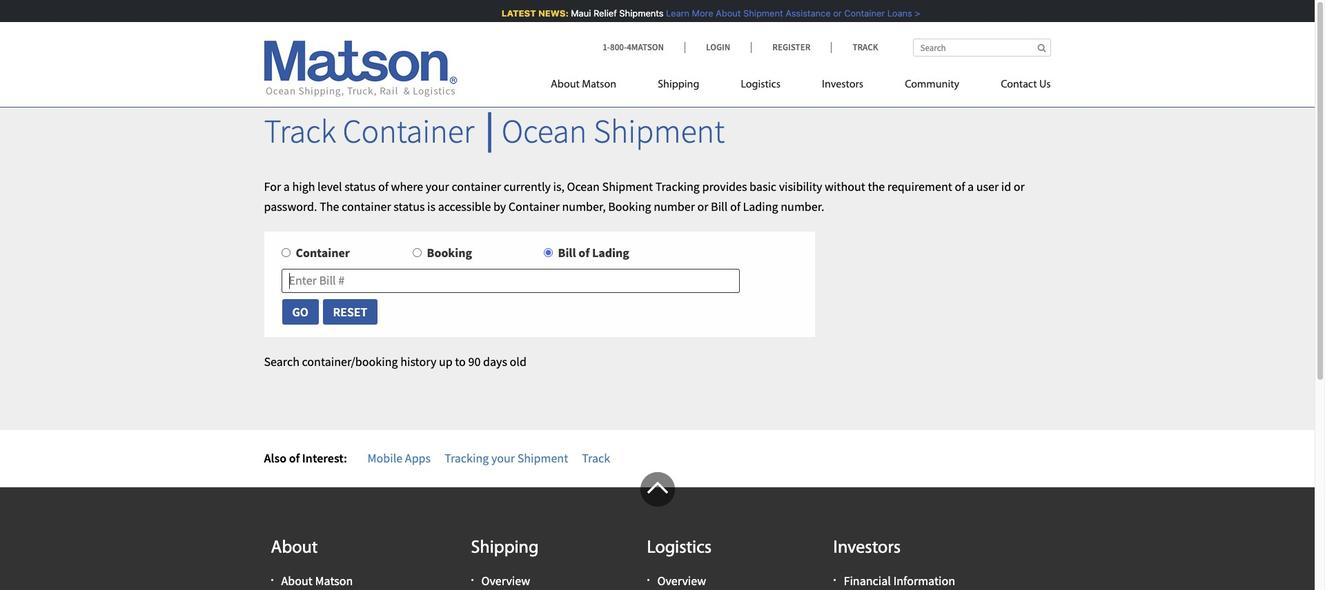 Task type: describe. For each thing, give the bounding box(es) containing it.
logistics inside top menu navigation
[[741, 79, 781, 90]]

number,
[[562, 198, 606, 214]]

container right container option at the left top of page
[[296, 245, 350, 261]]

Enter Bill # text field
[[281, 269, 740, 293]]

of right bill of lading radio
[[579, 245, 590, 261]]

assistance
[[784, 8, 829, 19]]

more
[[691, 8, 712, 19]]

also of interest:
[[264, 451, 347, 466]]

800-
[[610, 41, 627, 53]]

bill inside the for a high level status of where your container currently is, ocean shipment tracking provides basic visibility without the requirement of a user id or password. the container status is accessible by container number, booking number or bill of lading number.
[[711, 198, 728, 214]]

number.
[[781, 198, 824, 214]]

where
[[391, 179, 423, 194]]

│ocean
[[481, 110, 587, 152]]

mobile apps
[[368, 451, 431, 466]]

1 a from the left
[[283, 179, 290, 194]]

contact us link
[[980, 72, 1051, 101]]

contact us
[[1001, 79, 1051, 90]]

latest news: maui relief shipments learn more about shipment assistance or container loans >
[[500, 8, 919, 19]]

provides
[[702, 179, 747, 194]]

0 horizontal spatial container
[[342, 198, 391, 214]]

currently
[[504, 179, 551, 194]]

about inside top menu navigation
[[551, 79, 580, 90]]

shipping link
[[637, 72, 720, 101]]

matson inside top menu navigation
[[582, 79, 616, 90]]

id
[[1001, 179, 1011, 194]]

2 vertical spatial or
[[697, 198, 708, 214]]

financial information
[[844, 574, 955, 590]]

container up where
[[343, 110, 474, 152]]

1 horizontal spatial track
[[582, 451, 610, 466]]

information
[[893, 574, 955, 590]]

interest:
[[302, 451, 347, 466]]

high
[[292, 179, 315, 194]]

of right also
[[289, 451, 300, 466]]

your inside the for a high level status of where your container currently is, ocean shipment tracking provides basic visibility without the requirement of a user id or password. the container status is accessible by container number, booking number or bill of lading number.
[[426, 179, 449, 194]]

news:
[[537, 8, 567, 19]]

1-800-4matson
[[603, 41, 664, 53]]

1 horizontal spatial your
[[491, 451, 515, 466]]

requirement
[[887, 179, 952, 194]]

up
[[439, 354, 453, 370]]

track container │ocean shipment
[[264, 110, 725, 152]]

us
[[1039, 79, 1051, 90]]

register link
[[751, 41, 831, 53]]

overview link for logistics
[[657, 574, 706, 590]]

user
[[976, 179, 999, 194]]

0 vertical spatial status
[[344, 179, 376, 194]]

blue matson logo with ocean, shipping, truck, rail and logistics written beneath it. image
[[264, 41, 457, 97]]

latest
[[500, 8, 535, 19]]

the
[[868, 179, 885, 194]]

2 a from the left
[[968, 179, 974, 194]]

container/booking
[[302, 354, 398, 370]]

overview for shipping
[[481, 574, 530, 590]]

learn
[[665, 8, 688, 19]]

1-
[[603, 41, 610, 53]]

1 horizontal spatial status
[[394, 198, 425, 214]]

search
[[264, 354, 299, 370]]

accessible
[[438, 198, 491, 214]]

the
[[320, 198, 339, 214]]

footer containing about
[[0, 472, 1315, 591]]

basic
[[750, 179, 776, 194]]

1 vertical spatial logistics
[[647, 539, 712, 558]]

is,
[[553, 179, 565, 194]]

learn more about shipment assistance or container loans > link
[[665, 8, 919, 19]]

number
[[654, 198, 695, 214]]

investors inside top menu navigation
[[822, 79, 863, 90]]

for
[[264, 179, 281, 194]]

booking inside the for a high level status of where your container currently is, ocean shipment tracking provides basic visibility without the requirement of a user id or password. the container status is accessible by container number, booking number or bill of lading number.
[[608, 198, 651, 214]]

0 horizontal spatial about matson
[[281, 574, 353, 590]]



Task type: locate. For each thing, give the bounding box(es) containing it.
0 horizontal spatial status
[[344, 179, 376, 194]]

bill right bill of lading radio
[[558, 245, 576, 261]]

0 vertical spatial container
[[452, 179, 501, 194]]

1 vertical spatial lading
[[592, 245, 629, 261]]

0 horizontal spatial your
[[426, 179, 449, 194]]

0 vertical spatial or
[[832, 8, 840, 19]]

logistics down register link
[[741, 79, 781, 90]]

Container radio
[[281, 249, 290, 258]]

tracking
[[655, 179, 700, 194], [445, 451, 489, 466]]

bill down provides
[[711, 198, 728, 214]]

shipping inside shipping link
[[658, 79, 699, 90]]

investors
[[822, 79, 863, 90], [833, 539, 901, 558]]

90
[[468, 354, 481, 370]]

1 horizontal spatial about matson link
[[551, 72, 637, 101]]

overview link
[[481, 574, 530, 590], [657, 574, 706, 590]]

level
[[318, 179, 342, 194]]

top menu navigation
[[551, 72, 1051, 101]]

or right id
[[1014, 179, 1025, 194]]

0 horizontal spatial or
[[697, 198, 708, 214]]

0 vertical spatial tracking
[[655, 179, 700, 194]]

1 horizontal spatial about matson
[[551, 79, 616, 90]]

2 overview from the left
[[657, 574, 706, 590]]

4matson
[[627, 41, 664, 53]]

track link
[[831, 41, 878, 53], [582, 451, 610, 466]]

investors link
[[801, 72, 884, 101]]

a left user
[[968, 179, 974, 194]]

1 vertical spatial track link
[[582, 451, 610, 466]]

relief
[[592, 8, 616, 19]]

container right 'the'
[[342, 198, 391, 214]]

0 horizontal spatial track
[[264, 110, 336, 152]]

0 vertical spatial bill
[[711, 198, 728, 214]]

booking right booking option
[[427, 245, 472, 261]]

a
[[283, 179, 290, 194], [968, 179, 974, 194]]

logistics
[[741, 79, 781, 90], [647, 539, 712, 558]]

container
[[843, 8, 884, 19], [343, 110, 474, 152], [508, 198, 560, 214], [296, 245, 350, 261]]

mobile
[[368, 451, 403, 466]]

register
[[772, 41, 811, 53]]

1 horizontal spatial lading
[[743, 198, 778, 214]]

by
[[493, 198, 506, 214]]

shipping
[[658, 79, 699, 90], [471, 539, 539, 558]]

0 vertical spatial logistics
[[741, 79, 781, 90]]

contact
[[1001, 79, 1037, 90]]

1 vertical spatial about matson link
[[281, 574, 353, 590]]

login link
[[685, 41, 751, 53]]

container inside the for a high level status of where your container currently is, ocean shipment tracking provides basic visibility without the requirement of a user id or password. the container status is accessible by container number, booking number or bill of lading number.
[[508, 198, 560, 214]]

about matson inside top menu navigation
[[551, 79, 616, 90]]

1 horizontal spatial tracking
[[655, 179, 700, 194]]

1 horizontal spatial shipping
[[658, 79, 699, 90]]

Search search field
[[913, 39, 1051, 57]]

logistics link
[[720, 72, 801, 101]]

for a high level status of where your container currently is, ocean shipment tracking provides basic visibility without the requirement of a user id or password. the container status is accessible by container number, booking number or bill of lading number.
[[264, 179, 1025, 214]]

1 vertical spatial matson
[[315, 574, 353, 590]]

0 vertical spatial track
[[853, 41, 878, 53]]

1 vertical spatial tracking
[[445, 451, 489, 466]]

1 horizontal spatial overview
[[657, 574, 706, 590]]

community
[[905, 79, 959, 90]]

2 horizontal spatial track
[[853, 41, 878, 53]]

status right the level
[[344, 179, 376, 194]]

0 vertical spatial about matson
[[551, 79, 616, 90]]

about
[[714, 8, 740, 19], [551, 79, 580, 90], [271, 539, 318, 558], [281, 574, 313, 590]]

0 vertical spatial matson
[[582, 79, 616, 90]]

login
[[706, 41, 730, 53]]

container left the loans on the top of page
[[843, 8, 884, 19]]

lading down basic
[[743, 198, 778, 214]]

>
[[913, 8, 919, 19]]

tracking inside the for a high level status of where your container currently is, ocean shipment tracking provides basic visibility without the requirement of a user id or password. the container status is accessible by container number, booking number or bill of lading number.
[[655, 179, 700, 194]]

0 horizontal spatial logistics
[[647, 539, 712, 558]]

your
[[426, 179, 449, 194], [491, 451, 515, 466]]

1 vertical spatial status
[[394, 198, 425, 214]]

1 horizontal spatial booking
[[608, 198, 651, 214]]

lading inside the for a high level status of where your container currently is, ocean shipment tracking provides basic visibility without the requirement of a user id or password. the container status is accessible by container number, booking number or bill of lading number.
[[743, 198, 778, 214]]

0 horizontal spatial track link
[[582, 451, 610, 466]]

1 vertical spatial your
[[491, 451, 515, 466]]

lading down number,
[[592, 245, 629, 261]]

booking left number
[[608, 198, 651, 214]]

0 horizontal spatial a
[[283, 179, 290, 194]]

1 vertical spatial booking
[[427, 245, 472, 261]]

container
[[452, 179, 501, 194], [342, 198, 391, 214]]

ocean
[[567, 179, 600, 194]]

password.
[[264, 198, 317, 214]]

search container/booking history up to 90 days old
[[264, 354, 527, 370]]

1 horizontal spatial a
[[968, 179, 974, 194]]

1 horizontal spatial container
[[452, 179, 501, 194]]

1 horizontal spatial track link
[[831, 41, 878, 53]]

mobile apps link
[[368, 451, 431, 466]]

overview link for shipping
[[481, 574, 530, 590]]

status down where
[[394, 198, 425, 214]]

None button
[[281, 299, 320, 326], [322, 299, 378, 326], [281, 299, 320, 326], [322, 299, 378, 326]]

Bill of Lading radio
[[544, 249, 552, 258]]

0 vertical spatial track link
[[831, 41, 878, 53]]

search image
[[1038, 43, 1046, 52]]

days
[[483, 354, 507, 370]]

0 horizontal spatial tracking
[[445, 451, 489, 466]]

0 horizontal spatial shipping
[[471, 539, 539, 558]]

1 vertical spatial or
[[1014, 179, 1025, 194]]

of
[[378, 179, 388, 194], [955, 179, 965, 194], [730, 198, 740, 214], [579, 245, 590, 261], [289, 451, 300, 466]]

of left where
[[378, 179, 388, 194]]

1 horizontal spatial logistics
[[741, 79, 781, 90]]

history
[[400, 354, 436, 370]]

1 vertical spatial shipping
[[471, 539, 539, 558]]

overview for logistics
[[657, 574, 706, 590]]

0 vertical spatial shipping
[[658, 79, 699, 90]]

1 overview from the left
[[481, 574, 530, 590]]

0 vertical spatial lading
[[743, 198, 778, 214]]

1 vertical spatial bill
[[558, 245, 576, 261]]

1 overview link from the left
[[481, 574, 530, 590]]

0 horizontal spatial booking
[[427, 245, 472, 261]]

0 horizontal spatial lading
[[592, 245, 629, 261]]

financial information link
[[844, 574, 955, 590]]

or right "assistance"
[[832, 8, 840, 19]]

financial
[[844, 574, 891, 590]]

of down provides
[[730, 198, 740, 214]]

investors down register link
[[822, 79, 863, 90]]

2 overview link from the left
[[657, 574, 706, 590]]

0 horizontal spatial overview
[[481, 574, 530, 590]]

loans
[[886, 8, 911, 19]]

container down "currently"
[[508, 198, 560, 214]]

booking
[[608, 198, 651, 214], [427, 245, 472, 261]]

without
[[825, 179, 865, 194]]

1 vertical spatial about matson
[[281, 574, 353, 590]]

also
[[264, 451, 286, 466]]

0 vertical spatial about matson link
[[551, 72, 637, 101]]

container up accessible
[[452, 179, 501, 194]]

about matson link
[[551, 72, 637, 101], [281, 574, 353, 590]]

lading
[[743, 198, 778, 214], [592, 245, 629, 261]]

track
[[853, 41, 878, 53], [264, 110, 336, 152], [582, 451, 610, 466]]

shipments
[[618, 8, 662, 19]]

1 vertical spatial container
[[342, 198, 391, 214]]

2 horizontal spatial or
[[1014, 179, 1025, 194]]

of left user
[[955, 179, 965, 194]]

bill
[[711, 198, 728, 214], [558, 245, 576, 261]]

tracking your shipment link
[[445, 451, 568, 466]]

maui
[[570, 8, 590, 19]]

visibility
[[779, 179, 822, 194]]

0 vertical spatial investors
[[822, 79, 863, 90]]

1 horizontal spatial overview link
[[657, 574, 706, 590]]

investors up financial
[[833, 539, 901, 558]]

matson
[[582, 79, 616, 90], [315, 574, 353, 590]]

Booking radio
[[412, 249, 421, 258]]

backtop image
[[640, 472, 675, 507]]

1 horizontal spatial matson
[[582, 79, 616, 90]]

1-800-4matson link
[[603, 41, 685, 53]]

old
[[510, 354, 527, 370]]

footer
[[0, 472, 1315, 591]]

shipment
[[742, 8, 782, 19], [594, 110, 725, 152], [602, 179, 653, 194], [517, 451, 568, 466]]

apps
[[405, 451, 431, 466]]

bill of lading
[[558, 245, 629, 261]]

or
[[832, 8, 840, 19], [1014, 179, 1025, 194], [697, 198, 708, 214]]

None search field
[[913, 39, 1051, 57]]

0 horizontal spatial about matson link
[[281, 574, 353, 590]]

to
[[455, 354, 466, 370]]

0 horizontal spatial bill
[[558, 245, 576, 261]]

status
[[344, 179, 376, 194], [394, 198, 425, 214]]

tracking right apps
[[445, 451, 489, 466]]

tracking up number
[[655, 179, 700, 194]]

a right for
[[283, 179, 290, 194]]

1 vertical spatial track
[[264, 110, 336, 152]]

1 vertical spatial investors
[[833, 539, 901, 558]]

shipment inside the for a high level status of where your container currently is, ocean shipment tracking provides basic visibility without the requirement of a user id or password. the container status is accessible by container number, booking number or bill of lading number.
[[602, 179, 653, 194]]

logistics down backtop image
[[647, 539, 712, 558]]

overview
[[481, 574, 530, 590], [657, 574, 706, 590]]

is
[[427, 198, 436, 214]]

about matson
[[551, 79, 616, 90], [281, 574, 353, 590]]

1 horizontal spatial or
[[832, 8, 840, 19]]

0 horizontal spatial overview link
[[481, 574, 530, 590]]

community link
[[884, 72, 980, 101]]

0 vertical spatial booking
[[608, 198, 651, 214]]

1 horizontal spatial bill
[[711, 198, 728, 214]]

or right number
[[697, 198, 708, 214]]

tracking your shipment
[[445, 451, 568, 466]]

2 vertical spatial track
[[582, 451, 610, 466]]

0 horizontal spatial matson
[[315, 574, 353, 590]]

0 vertical spatial your
[[426, 179, 449, 194]]



Task type: vqa. For each thing, say whether or not it's contained in the screenshot.


